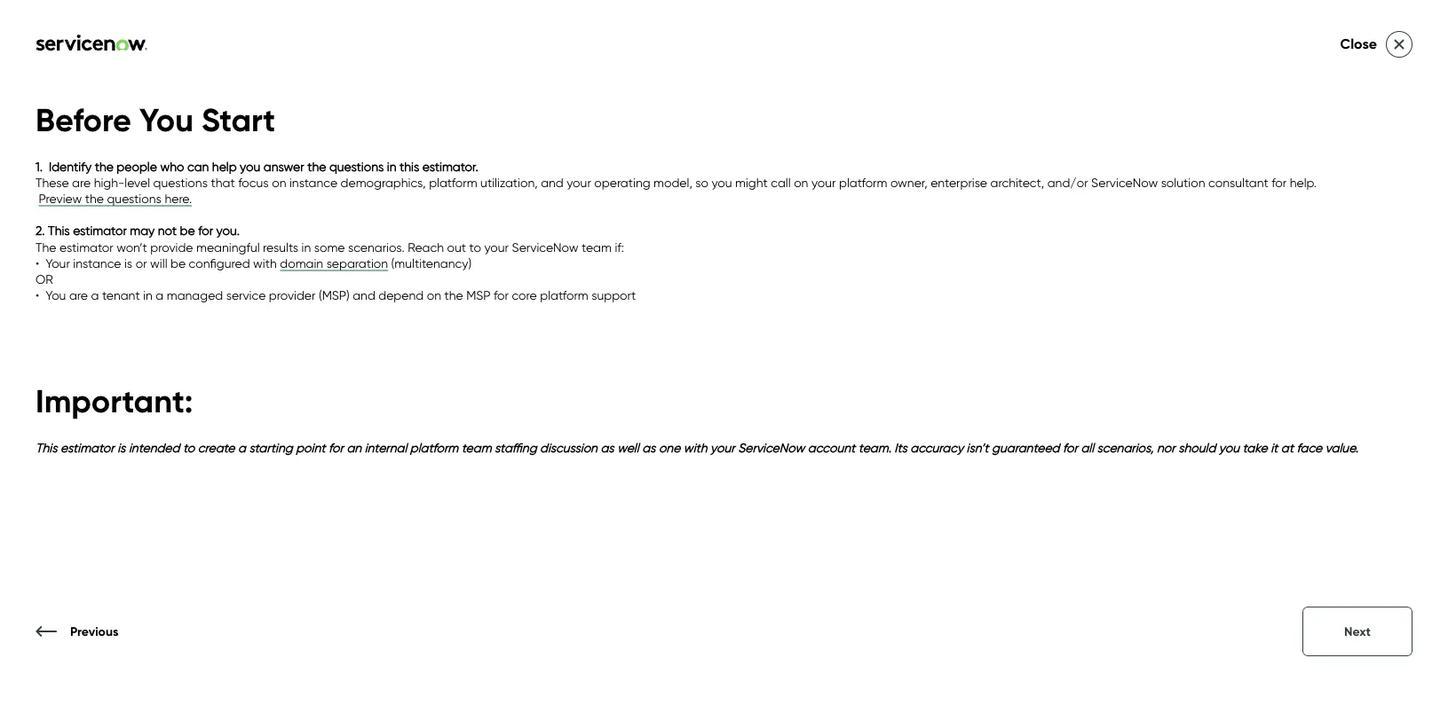 Task type: locate. For each thing, give the bounding box(es) containing it.
the inside 2. this estimator may not be for you. the estimator won't provide meaningful results in some scenarios. reach out to your servicenow team if: •  your instance is or will be configured with domain separation (multitenancy) or •  you are a tenant in a managed service provider (msp) and depend on the msp for core platform support
[[444, 288, 463, 303]]

team left if:
[[582, 240, 612, 255]]

platform
[[1026, 194, 1193, 247], [836, 418, 891, 435]]

be
[[180, 223, 195, 238], [170, 256, 186, 271]]

with down results
[[253, 256, 277, 271]]

is left or
[[124, 256, 132, 271]]

you down or
[[45, 288, 66, 303]]

are down 1.  identify
[[72, 175, 91, 190]]

2 vertical spatial and
[[1374, 418, 1400, 435]]

scenarios.
[[348, 240, 405, 255]]

are down your
[[69, 288, 88, 303]]

estimator up your
[[60, 240, 113, 255]]

managed
[[167, 288, 223, 303]]

1 vertical spatial team
[[894, 418, 930, 435]]

us
[[133, 636, 148, 653]]

instance down won't
[[73, 256, 121, 271]]

servicenow inside 1.  identify the people who can help you answer the questions in this estimator. these are high-level questions that focus on instance demographics, platform utilization, and your operating model, so you might call on your platform owner, enterprise architect, and/or servicenow solution consultant for help. preview the questions here.
[[1091, 175, 1158, 190]]

1 vertical spatial with
[[684, 441, 707, 456]]

this inside 2. this estimator may not be for you. the estimator won't provide meaningful results in some scenarios. reach out to your servicenow team if: •  your instance is or will be configured with domain separation (multitenancy) or •  you are a tenant in a managed service provider (msp) and depend on the msp for core platform support
[[48, 223, 70, 238]]

for left an
[[328, 441, 344, 456]]

in right tenant
[[143, 288, 153, 303]]

instance inside 1.  identify the people who can help you answer the questions in this estimator. these are high-level questions that focus on instance demographics, platform utilization, and your operating model, so you might call on your platform owner, enterprise architect, and/or servicenow solution consultant for help. preview the questions here.
[[289, 175, 338, 190]]

consultant
[[1208, 175, 1269, 190]]

create
[[198, 441, 235, 456]]

0 vertical spatial you
[[139, 100, 193, 139]]

0 vertical spatial estimator
[[783, 250, 971, 303]]

0 vertical spatial out
[[447, 240, 466, 255]]

a right create
[[238, 441, 246, 456]]

1.  identify
[[36, 159, 92, 174]]

be down provide
[[170, 256, 186, 271]]

1 horizontal spatial platform
[[1026, 194, 1193, 247]]

this down important:
[[36, 441, 57, 456]]

for inside 1.  identify the people who can help you answer the questions in this estimator. these are high-level questions that focus on instance demographics, platform utilization, and your operating model, so you might call on your platform owner, enterprise architect, and/or servicenow solution consultant for help. preview the questions here.
[[1272, 175, 1287, 190]]

1 horizontal spatial people
[[1139, 418, 1185, 435]]

team
[[1204, 194, 1311, 247], [894, 418, 930, 435]]

instance inside 2. this estimator may not be for you. the estimator won't provide meaningful results in some scenarios. reach out to your servicenow team if: •  your instance is or will be configured with domain separation (multitenancy) or •  you are a tenant in a managed service provider (msp) and depend on the msp for core platform support
[[73, 256, 121, 271]]

you inside use the platform team estimator to find out how many people you need to build your team and get a shareable estimate report.
[[1188, 418, 1212, 435]]

a inside use the platform team estimator to find out how many people you need to build your team and get a shareable estimate report.
[[1430, 418, 1439, 435]]

demographics,
[[341, 175, 426, 190]]

operating
[[594, 175, 650, 190]]

1 vertical spatial instance
[[73, 256, 121, 271]]

1 horizontal spatial as
[[642, 441, 656, 456]]

on down the answer
[[272, 175, 286, 190]]

team up value.
[[1337, 418, 1371, 435]]

0 vertical spatial is
[[124, 256, 132, 271]]

next link
[[1303, 607, 1413, 657]]

your up face
[[1305, 418, 1333, 435]]

to
[[469, 240, 481, 255], [998, 418, 1011, 435], [1253, 418, 1266, 435], [183, 441, 195, 456]]

some
[[314, 240, 345, 255]]

your right call at top
[[811, 175, 836, 190]]

questions up here.
[[153, 175, 208, 190]]

0 vertical spatial this
[[48, 223, 70, 238]]

and/or
[[1047, 175, 1088, 190]]

1 vertical spatial platform
[[836, 418, 891, 435]]

its
[[894, 441, 907, 456]]

your up msp
[[484, 240, 509, 255]]

0 horizontal spatial with
[[99, 636, 129, 653]]

0 vertical spatial in
[[387, 159, 396, 174]]

0 horizontal spatial on
[[272, 175, 286, 190]]

connect with us
[[36, 636, 148, 653]]

out
[[447, 240, 466, 255], [1043, 418, 1065, 435]]

team up the its
[[894, 418, 930, 435]]

team.
[[858, 441, 891, 456]]

servicenow up the core
[[512, 240, 579, 255]]

instance down the answer
[[289, 175, 338, 190]]

0 vertical spatial platform
[[1026, 194, 1193, 247]]

estimator down important:
[[60, 441, 114, 456]]

close
[[1340, 35, 1377, 53]]

for right msp
[[494, 288, 509, 303]]

servicenow right and/or
[[1091, 175, 1158, 190]]

to left find
[[998, 418, 1011, 435]]

team down consultant
[[1204, 194, 1311, 247]]

call
[[771, 175, 791, 190]]

with left "us"
[[99, 636, 129, 653]]

1 vertical spatial and
[[353, 288, 375, 303]]

people
[[117, 159, 157, 174], [1139, 418, 1185, 435]]

out right find
[[1043, 418, 1065, 435]]

in left this
[[387, 159, 396, 174]]

team left staffing
[[461, 441, 491, 456]]

2 vertical spatial in
[[143, 288, 153, 303]]

core
[[512, 288, 537, 303]]

estimator
[[73, 223, 127, 238], [60, 240, 113, 255], [60, 441, 114, 456]]

0 horizontal spatial team
[[894, 418, 930, 435]]

0 vertical spatial team
[[582, 240, 612, 255]]

to up take
[[1253, 418, 1266, 435]]

in up domain
[[302, 240, 311, 255]]

point
[[296, 441, 325, 456]]

1 as from the left
[[601, 441, 614, 456]]

your
[[567, 175, 591, 190], [811, 175, 836, 190], [484, 240, 509, 255], [1305, 418, 1333, 435], [710, 441, 735, 456]]

questions
[[329, 159, 384, 174], [153, 175, 208, 190], [107, 191, 162, 206]]

and right utilization,
[[541, 175, 564, 190]]

are inside 2. this estimator may not be for you. the estimator won't provide meaningful results in some scenarios. reach out to your servicenow team if: •  your instance is or will be configured with domain separation (multitenancy) or •  you are a tenant in a managed service provider (msp) and depend on the msp for core platform support
[[69, 288, 88, 303]]

the
[[95, 159, 114, 174], [307, 159, 326, 174], [85, 191, 104, 206], [444, 288, 463, 303], [811, 418, 832, 435]]

1 vertical spatial in
[[302, 240, 311, 255]]

is left intended at bottom
[[117, 441, 126, 456]]

and inside 2. this estimator may not be for you. the estimator won't provide meaningful results in some scenarios. reach out to your servicenow team if: •  your instance is or will be configured with domain separation (multitenancy) or •  you are a tenant in a managed service provider (msp) and depend on the msp for core platform support
[[353, 288, 375, 303]]

preview
[[39, 191, 82, 206]]

platform left the owner,
[[839, 175, 887, 190]]

for left help. at right top
[[1272, 175, 1287, 190]]

on down (multitenancy)
[[427, 288, 441, 303]]

to up (multitenancy)
[[469, 240, 481, 255]]

with right one
[[684, 441, 707, 456]]

estimator
[[783, 250, 971, 303], [933, 418, 994, 435]]

use
[[783, 418, 807, 435]]

1 horizontal spatial on
[[427, 288, 441, 303]]

previous
[[70, 625, 118, 640]]

isn't
[[967, 441, 989, 456]]

high-
[[94, 175, 125, 190]]

the left msp
[[444, 288, 463, 303]]

0 vertical spatial and
[[541, 175, 564, 190]]

and right (msp) at the top of the page
[[353, 288, 375, 303]]

on right call at top
[[794, 175, 808, 190]]

0 horizontal spatial instance
[[73, 256, 121, 271]]

scenarios,
[[1097, 441, 1154, 456]]

architect,
[[990, 175, 1044, 190]]

1 horizontal spatial out
[[1043, 418, 1065, 435]]

this
[[400, 159, 419, 174]]

the up "shareable" on the bottom right of page
[[811, 418, 832, 435]]

1 vertical spatial be
[[170, 256, 186, 271]]

you.
[[216, 223, 240, 238]]

0 vertical spatial with
[[253, 256, 277, 271]]

on
[[272, 175, 286, 190], [794, 175, 808, 190], [427, 288, 441, 303]]

0 horizontal spatial people
[[117, 159, 157, 174]]

servicenow platform team estimator
[[783, 194, 1311, 303]]

1 horizontal spatial with
[[253, 256, 277, 271]]

people up nor
[[1139, 418, 1185, 435]]

and left 'get'
[[1374, 418, 1400, 435]]

0 horizontal spatial as
[[601, 441, 614, 456]]

1 horizontal spatial and
[[541, 175, 564, 190]]

all
[[1081, 441, 1094, 456]]

platform right internal
[[410, 441, 458, 456]]

you up who
[[139, 100, 193, 139]]

1 horizontal spatial team
[[582, 240, 612, 255]]

help.
[[1290, 175, 1317, 190]]

0 horizontal spatial platform
[[836, 418, 891, 435]]

2. this estimator may not be for you. the estimator won't provide meaningful results in some scenarios. reach out to your servicenow team if: •  your instance is or will be configured with domain separation (multitenancy) or •  you are a tenant in a managed service provider (msp) and depend on the msp for core platform support
[[36, 223, 636, 303]]

0 horizontal spatial in
[[143, 288, 153, 303]]

2 horizontal spatial in
[[387, 159, 396, 174]]

as left "well" in the bottom left of the page
[[601, 441, 614, 456]]

questions down level
[[107, 191, 162, 206]]

this
[[48, 223, 70, 238], [36, 441, 57, 456]]

help
[[212, 159, 237, 174]]

people up level
[[117, 159, 157, 174]]

need
[[1215, 418, 1249, 435]]

are inside 1.  identify the people who can help you answer the questions in this estimator. these are high-level questions that focus on instance demographics, platform utilization, and your operating model, so you might call on your platform owner, enterprise architect, and/or servicenow solution consultant for help. preview the questions here.
[[72, 175, 91, 190]]

2 horizontal spatial and
[[1374, 418, 1400, 435]]

platform up team.
[[836, 418, 891, 435]]

2 horizontal spatial team
[[1337, 418, 1371, 435]]

0 horizontal spatial you
[[45, 288, 66, 303]]

platform down estimator.
[[429, 175, 477, 190]]

be right not
[[180, 223, 195, 238]]

servicenow down the owner,
[[783, 194, 1015, 247]]

for left all
[[1063, 441, 1078, 456]]

you
[[240, 159, 260, 174], [712, 175, 732, 190], [1188, 418, 1212, 435], [1219, 441, 1240, 456]]

1 vertical spatial team
[[1337, 418, 1371, 435]]

0 horizontal spatial out
[[447, 240, 466, 255]]

one
[[659, 441, 680, 456]]

1 vertical spatial estimator
[[933, 418, 994, 435]]

0 horizontal spatial team
[[461, 441, 491, 456]]

the down 'high-'
[[85, 191, 104, 206]]

1 vertical spatial are
[[69, 288, 88, 303]]

0 vertical spatial are
[[72, 175, 91, 190]]

people inside 1.  identify the people who can help you answer the questions in this estimator. these are high-level questions that focus on instance demographics, platform utilization, and your operating model, so you might call on your platform owner, enterprise architect, and/or servicenow solution consultant for help. preview the questions here.
[[117, 159, 157, 174]]

for
[[1272, 175, 1287, 190], [198, 223, 213, 238], [494, 288, 509, 303], [328, 441, 344, 456], [1063, 441, 1078, 456]]

estimator down preview the questions here. 'link'
[[73, 223, 127, 238]]

starting
[[249, 441, 293, 456]]

1 vertical spatial out
[[1043, 418, 1065, 435]]

platform right the core
[[540, 288, 588, 303]]

you up should
[[1188, 418, 1212, 435]]

1 horizontal spatial you
[[139, 100, 193, 139]]

tenant
[[102, 288, 140, 303]]

1 horizontal spatial instance
[[289, 175, 338, 190]]

2 vertical spatial estimator
[[60, 441, 114, 456]]

servicenow
[[1091, 175, 1158, 190], [783, 194, 1015, 247], [512, 240, 579, 255], [738, 441, 805, 456]]

0 horizontal spatial and
[[353, 288, 375, 303]]

are
[[72, 175, 91, 190], [69, 288, 88, 303]]

team
[[582, 240, 612, 255], [1337, 418, 1371, 435], [461, 441, 491, 456]]

1 vertical spatial people
[[1139, 418, 1185, 435]]

shareable
[[783, 439, 848, 457]]

your
[[45, 256, 70, 271]]

can
[[187, 159, 209, 174]]

you
[[139, 100, 193, 139], [45, 288, 66, 303]]

0 vertical spatial instance
[[289, 175, 338, 190]]

questions up demographics,
[[329, 159, 384, 174]]

this right 2.
[[48, 223, 70, 238]]

this estimator is intended to create a starting point for an internal platform team staffing discussion as well as one with your servicenow account team. its accuracy isn't guaranteed for all scenarios, nor should you take it at face value.
[[36, 441, 1358, 456]]

solution
[[1161, 175, 1205, 190]]

platform down and/or
[[1026, 194, 1193, 247]]

preview the questions here. link
[[39, 191, 192, 207]]

out inside use the platform team estimator to find out how many people you need to build your team and get a shareable estimate report.
[[1043, 418, 1065, 435]]

support
[[591, 288, 636, 303]]

1 horizontal spatial team
[[1204, 194, 1311, 247]]

team inside servicenow platform team estimator
[[1204, 194, 1311, 247]]

you inside 2. this estimator may not be for you. the estimator won't provide meaningful results in some scenarios. reach out to your servicenow team if: •  your instance is or will be configured with domain separation (multitenancy) or •  you are a tenant in a managed service provider (msp) and depend on the msp for core platform support
[[45, 288, 66, 303]]

0 vertical spatial people
[[117, 159, 157, 174]]

internal
[[365, 441, 407, 456]]

servicenow down use
[[738, 441, 805, 456]]

a right 'get'
[[1430, 418, 1439, 435]]

important:
[[36, 382, 193, 421]]

1 vertical spatial you
[[45, 288, 66, 303]]

estimator.
[[422, 159, 478, 174]]

out up (multitenancy)
[[447, 240, 466, 255]]

0 vertical spatial team
[[1204, 194, 1311, 247]]

servicenow inside 2. this estimator may not be for you. the estimator won't provide meaningful results in some scenarios. reach out to your servicenow team if: •  your instance is or will be configured with domain separation (multitenancy) or •  you are a tenant in a managed service provider (msp) and depend on the msp for core platform support
[[512, 240, 579, 255]]

value.
[[1325, 441, 1358, 456]]

as right "well" in the bottom left of the page
[[642, 441, 656, 456]]

1 vertical spatial is
[[117, 441, 126, 456]]

2 vertical spatial with
[[99, 636, 129, 653]]



Task type: vqa. For each thing, say whether or not it's contained in the screenshot.
POINT
yes



Task type: describe. For each thing, give the bounding box(es) containing it.
you down need
[[1219, 441, 1240, 456]]

accuracy
[[910, 441, 963, 456]]

start
[[201, 100, 275, 139]]

estimate
[[852, 439, 909, 457]]

use the platform team estimator to find out how many people you need to build your team and get a shareable estimate report.
[[783, 418, 1439, 457]]

domain separation link
[[280, 256, 388, 272]]

domain
[[280, 256, 323, 271]]

nor
[[1157, 441, 1175, 456]]

team inside use the platform team estimator to find out how many people you need to build your team and get a shareable estimate report.
[[1337, 418, 1371, 435]]

platform inside 2. this estimator may not be for you. the estimator won't provide meaningful results in some scenarios. reach out to your servicenow team if: •  your instance is or will be configured with domain separation (multitenancy) or •  you are a tenant in a managed service provider (msp) and depend on the msp for core platform support
[[540, 288, 588, 303]]

the up 'high-'
[[95, 159, 114, 174]]

the right the answer
[[307, 159, 326, 174]]

an
[[347, 441, 361, 456]]

or
[[136, 256, 147, 271]]

take
[[1243, 441, 1268, 456]]

(multitenancy)
[[391, 256, 472, 271]]

for left the you.
[[198, 223, 213, 238]]

it
[[1271, 441, 1278, 456]]

how
[[1068, 418, 1095, 435]]

team inside 2. this estimator may not be for you. the estimator won't provide meaningful results in some scenarios. reach out to your servicenow team if: •  your instance is or will be configured with domain separation (multitenancy) or •  you are a tenant in a managed service provider (msp) and depend on the msp for core platform support
[[582, 240, 612, 255]]

0 vertical spatial be
[[180, 223, 195, 238]]

will
[[150, 256, 167, 271]]

platform inside servicenow platform team estimator
[[1026, 194, 1193, 247]]

on inside 2. this estimator may not be for you. the estimator won't provide meaningful results in some scenarios. reach out to your servicenow team if: •  your instance is or will be configured with domain separation (multitenancy) or •  you are a tenant in a managed service provider (msp) and depend on the msp for core platform support
[[427, 288, 441, 303]]

well
[[617, 441, 639, 456]]

the
[[36, 240, 56, 255]]

your right one
[[710, 441, 735, 456]]

or
[[36, 272, 53, 287]]

model,
[[654, 175, 692, 190]]

might
[[735, 175, 768, 190]]

2 horizontal spatial with
[[684, 441, 707, 456]]

results
[[263, 240, 298, 255]]

discussion
[[540, 441, 597, 456]]

level
[[125, 175, 150, 190]]

depend
[[378, 288, 424, 303]]

before
[[36, 100, 131, 139]]

1 vertical spatial questions
[[153, 175, 208, 190]]

1 vertical spatial this
[[36, 441, 57, 456]]

1 horizontal spatial in
[[302, 240, 311, 255]]

guaranteed
[[992, 441, 1060, 456]]

2 as from the left
[[642, 441, 656, 456]]

that
[[211, 175, 235, 190]]

0 vertical spatial estimator
[[73, 223, 127, 238]]

here.
[[165, 191, 192, 206]]

separation
[[326, 256, 388, 271]]

utilization,
[[480, 175, 538, 190]]

to left create
[[183, 441, 195, 456]]

you right so
[[712, 175, 732, 190]]

provider
[[269, 288, 316, 303]]

service
[[226, 288, 266, 303]]

at
[[1281, 441, 1294, 456]]

1 vertical spatial estimator
[[60, 240, 113, 255]]

if:
[[615, 240, 624, 255]]

configured
[[189, 256, 250, 271]]

a left tenant
[[91, 288, 99, 303]]

focus
[[238, 175, 269, 190]]

servicenow inside servicenow platform team estimator
[[783, 194, 1015, 247]]

people inside use the platform team estimator to find out how many people you need to build your team and get a shareable estimate report.
[[1139, 418, 1185, 435]]

in inside 1.  identify the people who can help you answer the questions in this estimator. these are high-level questions that focus on instance demographics, platform utilization, and your operating model, so you might call on your platform owner, enterprise architect, and/or servicenow solution consultant for help. preview the questions here.
[[387, 159, 396, 174]]

many
[[1099, 418, 1135, 435]]

your inside 2. this estimator may not be for you. the estimator won't provide meaningful results in some scenarios. reach out to your servicenow team if: •  your instance is or will be configured with domain separation (multitenancy) or •  you are a tenant in a managed service provider (msp) and depend on the msp for core platform support
[[484, 240, 509, 255]]

before you start
[[36, 100, 275, 139]]

find
[[1015, 418, 1039, 435]]

build
[[1270, 418, 1301, 435]]

who
[[160, 159, 184, 174]]

with inside 2. this estimator may not be for you. the estimator won't provide meaningful results in some scenarios. reach out to your servicenow team if: •  your instance is or will be configured with domain separation (multitenancy) or •  you are a tenant in a managed service provider (msp) and depend on the msp for core platform support
[[253, 256, 277, 271]]

so
[[695, 175, 708, 190]]

get
[[1404, 418, 1426, 435]]

next
[[1344, 625, 1371, 640]]

estimator inside use the platform team estimator to find out how many people you need to build your team and get a shareable estimate report.
[[933, 418, 994, 435]]

(msp)
[[319, 288, 350, 303]]

your inside use the platform team estimator to find out how many people you need to build your team and get a shareable estimate report.
[[1305, 418, 1333, 435]]

msp
[[466, 288, 491, 303]]

meaningful
[[196, 240, 260, 255]]

face
[[1297, 441, 1322, 456]]

2 horizontal spatial on
[[794, 175, 808, 190]]

connect
[[36, 636, 95, 653]]

is inside 2. this estimator may not be for you. the estimator won't provide meaningful results in some scenarios. reach out to your servicenow team if: •  your instance is or will be configured with domain separation (multitenancy) or •  you are a tenant in a managed service provider (msp) and depend on the msp for core platform support
[[124, 256, 132, 271]]

intended
[[129, 441, 180, 456]]

2 vertical spatial questions
[[107, 191, 162, 206]]

owner,
[[890, 175, 928, 190]]

these
[[36, 175, 69, 190]]

to inside 2. this estimator may not be for you. the estimator won't provide meaningful results in some scenarios. reach out to your servicenow team if: •  your instance is or will be configured with domain separation (multitenancy) or •  you are a tenant in a managed service provider (msp) and depend on the msp for core platform support
[[469, 240, 481, 255]]

out inside 2. this estimator may not be for you. the estimator won't provide meaningful results in some scenarios. reach out to your servicenow team if: •  your instance is or will be configured with domain separation (multitenancy) or •  you are a tenant in a managed service provider (msp) and depend on the msp for core platform support
[[447, 240, 466, 255]]

2.
[[36, 223, 45, 238]]

0 vertical spatial questions
[[329, 159, 384, 174]]

estimator inside servicenow platform team estimator
[[783, 250, 971, 303]]

you up focus
[[240, 159, 260, 174]]

your left operating
[[567, 175, 591, 190]]

2 vertical spatial team
[[461, 441, 491, 456]]

and inside 1.  identify the people who can help you answer the questions in this estimator. these are high-level questions that focus on instance demographics, platform utilization, and your operating model, so you might call on your platform owner, enterprise architect, and/or servicenow solution consultant for help. preview the questions here.
[[541, 175, 564, 190]]

platform inside use the platform team estimator to find out how many people you need to build your team and get a shareable estimate report.
[[836, 418, 891, 435]]

provide
[[150, 240, 193, 255]]

reach
[[408, 240, 444, 255]]

not
[[158, 223, 177, 238]]

team inside use the platform team estimator to find out how many people you need to build your team and get a shareable estimate report.
[[894, 418, 930, 435]]

the inside use the platform team estimator to find out how many people you need to build your team and get a shareable estimate report.
[[811, 418, 832, 435]]

enterprise
[[931, 175, 987, 190]]

may
[[130, 223, 155, 238]]

a down will
[[156, 288, 164, 303]]

should
[[1178, 441, 1216, 456]]

report.
[[912, 439, 955, 457]]

account
[[808, 441, 855, 456]]

and inside use the platform team estimator to find out how many people you need to build your team and get a shareable estimate report.
[[1374, 418, 1400, 435]]

answer
[[264, 159, 304, 174]]

won't
[[116, 240, 147, 255]]



